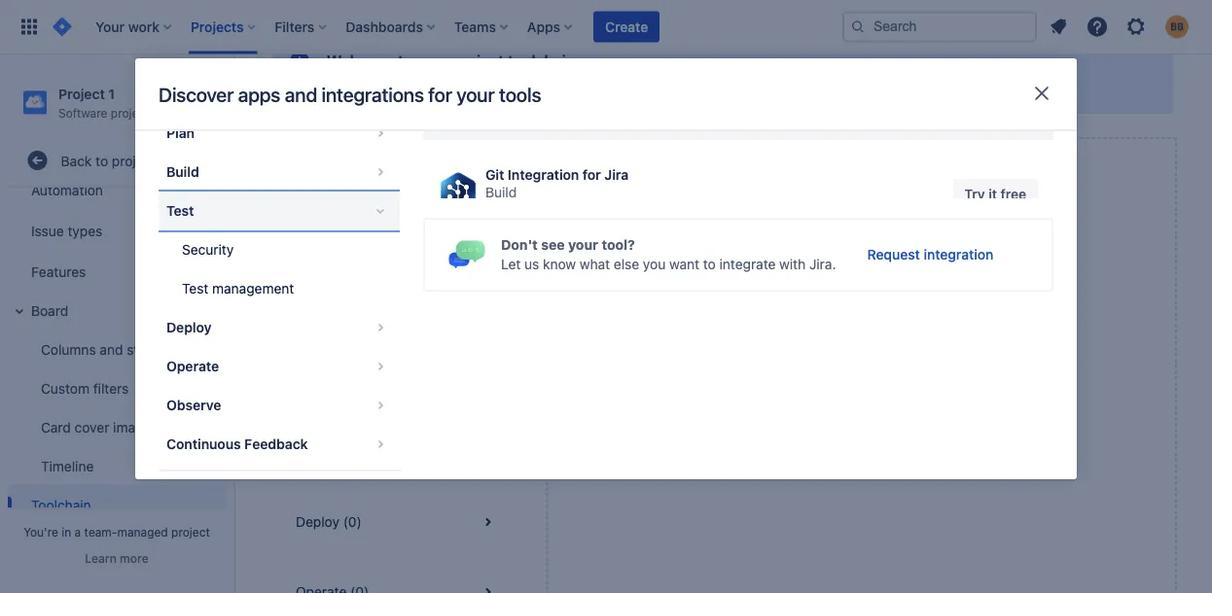 Task type: vqa. For each thing, say whether or not it's contained in the screenshot.
IN on the left of page
yes



Task type: describe. For each thing, give the bounding box(es) containing it.
here.
[[886, 80, 918, 96]]

issue types
[[31, 223, 102, 239]]

for inside welcome to your project toolchain discover integrations for your tools, connect work to your project, and manage it all right here.
[[464, 80, 481, 96]]

issue types link
[[8, 209, 226, 252]]

group inside discover apps and integrations for your tools dialog
[[159, 70, 400, 470]]

and inside welcome to your project toolchain discover integrations for your tools, connect work to your project, and manage it all right here.
[[743, 80, 766, 96]]

columns
[[41, 341, 96, 357]]

integration
[[508, 168, 579, 184]]

operate
[[166, 359, 219, 375]]

your inside don't see your tool? let us know what else you want to integrate with jira.
[[568, 237, 598, 253]]

features link
[[8, 252, 226, 291]]

project right managed
[[171, 525, 210, 539]]

continuous feedback button
[[159, 426, 400, 465]]

to inside back to project link
[[95, 153, 108, 169]]

close modal image
[[1031, 82, 1054, 105]]

discover (0) button
[[272, 207, 523, 277]]

test for test management
[[182, 281, 208, 297]]

build inside button
[[166, 164, 199, 180]]

don't
[[501, 237, 538, 253]]

continuous feedback
[[166, 437, 308, 453]]

test button
[[159, 192, 400, 231]]

test management button
[[159, 270, 400, 309]]

tools,
[[516, 80, 551, 96]]

(0) inside button
[[382, 164, 400, 180]]

apps image image
[[449, 241, 486, 270]]

integration
[[924, 247, 994, 263]]

request integration
[[867, 247, 994, 263]]

what
[[580, 257, 610, 273]]

test (0)
[[296, 444, 345, 460]]

chevron icon pointing right image for continuous feedback
[[369, 433, 392, 457]]

see
[[541, 237, 565, 253]]

group containing automation
[[4, 48, 226, 569]]

it inside button
[[989, 187, 997, 203]]

continuous
[[166, 437, 241, 453]]

search image
[[850, 19, 866, 35]]

git integration for jira logo image
[[439, 174, 478, 213]]

for inside the git integration for jira build
[[583, 168, 601, 184]]

view all tools (0)
[[296, 164, 400, 180]]

view
[[296, 164, 326, 180]]

timeline
[[41, 458, 94, 474]]

create button
[[594, 11, 660, 42]]

expand image
[[8, 300, 31, 323]]

features
[[31, 264, 86, 280]]

project 1 software project
[[58, 86, 149, 119]]

images
[[113, 419, 158, 435]]

toolchain
[[31, 497, 91, 513]]

card cover images
[[41, 419, 158, 435]]

chevron icon pointing right image for build
[[369, 161, 392, 184]]

custom filters
[[41, 380, 129, 396]]

filters
[[93, 380, 129, 396]]

jira software image
[[51, 15, 74, 38]]

cover
[[75, 419, 109, 435]]

to right welcome
[[398, 52, 413, 71]]

plan button
[[159, 114, 400, 153]]

try it free
[[965, 187, 1027, 203]]

card
[[41, 419, 71, 435]]

team-
[[84, 525, 117, 539]]

discover for apps
[[159, 83, 234, 106]]

request integration button
[[856, 240, 1005, 271]]

automation
[[31, 182, 103, 198]]

manage
[[770, 80, 820, 96]]

columns and statuses
[[41, 341, 180, 357]]

test management
[[182, 281, 294, 297]]

board
[[31, 302, 68, 318]]

observe button
[[159, 387, 400, 426]]

you're
[[23, 525, 58, 539]]

know
[[543, 257, 576, 273]]

jira
[[605, 168, 629, 184]]

chevron icon pointing right image for observe
[[369, 395, 392, 418]]

more
[[120, 552, 149, 565]]

learn more button
[[85, 551, 149, 566]]

view all tools (0) button
[[272, 137, 523, 207]]

else
[[614, 257, 639, 273]]

project
[[58, 86, 105, 102]]



Task type: locate. For each thing, give the bounding box(es) containing it.
plan
[[166, 126, 195, 142]]

connect
[[555, 80, 606, 96]]

discover apps and integrations for your tools dialog
[[135, 0, 1077, 515]]

test inside test button
[[166, 203, 194, 219]]

1 vertical spatial build
[[486, 185, 517, 201]]

operate button
[[159, 348, 400, 387]]

git integration for jira build
[[486, 168, 629, 201]]

deploy (0) button
[[272, 488, 523, 558]]

0 horizontal spatial all
[[330, 164, 344, 180]]

1 horizontal spatial for
[[464, 80, 481, 96]]

for left jira
[[583, 168, 601, 184]]

discover (0)
[[296, 234, 373, 250]]

0 horizontal spatial tools
[[347, 164, 378, 180]]

2 horizontal spatial and
[[743, 80, 766, 96]]

welcome to your project toolchain discover integrations for your tools, connect work to your project, and manage it all right here.
[[327, 52, 918, 96]]

group
[[4, 48, 226, 569], [159, 70, 400, 470]]

project,
[[691, 80, 739, 96]]

test (0) button
[[272, 417, 523, 488]]

1 horizontal spatial all
[[835, 80, 849, 96]]

discover up plan
[[159, 83, 234, 106]]

build down git
[[486, 185, 517, 201]]

security button
[[159, 231, 400, 270]]

chevron icon pointing right image inside continuous feedback button
[[369, 433, 392, 457]]

(0) for discover (0)
[[354, 234, 373, 250]]

0 horizontal spatial and
[[100, 341, 123, 357]]

0 vertical spatial it
[[824, 80, 832, 96]]

card cover images link
[[19, 408, 226, 447]]

(0) for deploy (0)
[[343, 514, 362, 530]]

1 vertical spatial deploy
[[296, 514, 340, 530]]

discover inside 'button'
[[296, 234, 351, 250]]

0 vertical spatial all
[[835, 80, 849, 96]]

chevron icon pointing right image inside "observe" button
[[369, 395, 392, 418]]

1 vertical spatial test
[[182, 281, 208, 297]]

(0) inside 'button'
[[354, 234, 373, 250]]

types
[[68, 223, 102, 239]]

tools inside dialog
[[499, 83, 541, 106]]

and inside dialog
[[285, 83, 317, 106]]

integrations down the primary element
[[385, 80, 460, 96]]

and right project,
[[743, 80, 766, 96]]

back to project link
[[8, 141, 226, 180]]

6 chevron icon pointing right image from the top
[[369, 433, 392, 457]]

automation link
[[8, 170, 226, 209]]

test for test
[[166, 203, 194, 219]]

(0) inside button
[[326, 444, 345, 460]]

deploy inside button
[[166, 320, 212, 336]]

free
[[1001, 187, 1027, 203]]

project up 'automation' link
[[112, 153, 156, 169]]

(0) right the feedback
[[326, 444, 345, 460]]

welcome
[[327, 52, 394, 71]]

deploy button
[[159, 309, 400, 348]]

all right view
[[330, 164, 344, 180]]

board button
[[8, 291, 226, 330]]

it
[[824, 80, 832, 96], [989, 187, 997, 203]]

feedback
[[244, 437, 308, 453]]

to right back
[[95, 153, 108, 169]]

3 chevron icon pointing right image from the top
[[369, 317, 392, 340]]

you
[[643, 257, 666, 273]]

0 vertical spatial deploy
[[166, 320, 212, 336]]

1 horizontal spatial it
[[989, 187, 997, 203]]

1 vertical spatial all
[[330, 164, 344, 180]]

discover down test button
[[296, 234, 351, 250]]

0 horizontal spatial build
[[166, 164, 199, 180]]

to right work at the right top of the page
[[643, 80, 656, 96]]

chevron icon pointing right image for deploy
[[369, 317, 392, 340]]

to inside don't see your tool? let us know what else you want to integrate with jira.
[[703, 257, 716, 273]]

learn more
[[85, 552, 149, 565]]

learn
[[85, 552, 117, 565]]

all
[[835, 80, 849, 96], [330, 164, 344, 180]]

timeline link
[[19, 447, 226, 486]]

apps
[[238, 83, 281, 106]]

discover inside dialog
[[159, 83, 234, 106]]

0 vertical spatial tools
[[499, 83, 541, 106]]

1 vertical spatial tools
[[347, 164, 378, 180]]

1 horizontal spatial build
[[486, 185, 517, 201]]

build down plan
[[166, 164, 199, 180]]

2 horizontal spatial for
[[583, 168, 601, 184]]

(0) for test (0)
[[326, 444, 345, 460]]

all inside view all tools (0) button
[[330, 164, 344, 180]]

chevron icon pointing right image inside deploy button
[[369, 317, 392, 340]]

all inside welcome to your project toolchain discover integrations for your tools, connect work to your project, and manage it all right here.
[[835, 80, 849, 96]]

tools inside button
[[347, 164, 378, 180]]

test up security
[[166, 203, 194, 219]]

integrations inside welcome to your project toolchain discover integrations for your tools, connect work to your project, and manage it all right here.
[[385, 80, 460, 96]]

tools
[[499, 83, 541, 106], [347, 164, 378, 180]]

issue
[[31, 223, 64, 239]]

jira software image
[[51, 15, 74, 38]]

and right 'apps'
[[285, 83, 317, 106]]

chevron icon pointing down image
[[369, 200, 392, 223]]

0 horizontal spatial it
[[824, 80, 832, 96]]

discover inside welcome to your project toolchain discover integrations for your tools, connect work to your project, and manage it all right here.
[[327, 80, 382, 96]]

1 horizontal spatial deploy
[[296, 514, 340, 530]]

deploy for deploy (0)
[[296, 514, 340, 530]]

chevron icon pointing right image inside the "operate" button
[[369, 356, 392, 379]]

deploy up operate on the bottom left of the page
[[166, 320, 212, 336]]

0 horizontal spatial deploy
[[166, 320, 212, 336]]

0 vertical spatial build
[[166, 164, 199, 180]]

chevron icon pointing right image
[[369, 122, 392, 145], [369, 161, 392, 184], [369, 317, 392, 340], [369, 356, 392, 379], [369, 395, 392, 418], [369, 433, 392, 457]]

1 horizontal spatial and
[[285, 83, 317, 106]]

1
[[108, 86, 115, 102]]

test down security
[[182, 281, 208, 297]]

discover apps and integrations for your tools
[[159, 83, 541, 106]]

toolchain
[[508, 52, 575, 71]]

5 chevron icon pointing right image from the top
[[369, 395, 392, 418]]

2 chevron icon pointing right image from the top
[[369, 161, 392, 184]]

chevron icon pointing right image inside 'plan' 'button'
[[369, 122, 392, 145]]

0 vertical spatial test
[[166, 203, 194, 219]]

with
[[780, 257, 806, 273]]

test down "observe" button
[[296, 444, 322, 460]]

columns and statuses link
[[19, 330, 226, 369]]

try
[[965, 187, 985, 203]]

deploy for deploy
[[166, 320, 212, 336]]

work
[[609, 80, 640, 96]]

observe
[[166, 398, 221, 414]]

back to project
[[61, 153, 156, 169]]

a
[[75, 525, 81, 539]]

1 horizontal spatial tools
[[499, 83, 541, 106]]

security
[[182, 242, 234, 258]]

create banner
[[0, 0, 1212, 54]]

test for test (0)
[[296, 444, 322, 460]]

in
[[62, 525, 71, 539]]

for down the primary element
[[428, 83, 452, 106]]

want
[[670, 257, 700, 273]]

all left 'right'
[[835, 80, 849, 96]]

build inside the git integration for jira build
[[486, 185, 517, 201]]

2 vertical spatial test
[[296, 444, 322, 460]]

discover down welcome
[[327, 80, 382, 96]]

to
[[398, 52, 413, 71], [643, 80, 656, 96], [95, 153, 108, 169], [703, 257, 716, 273]]

build button
[[159, 153, 400, 192]]

group containing plan
[[159, 70, 400, 470]]

1 vertical spatial it
[[989, 187, 997, 203]]

test inside test management button
[[182, 281, 208, 297]]

and inside group
[[100, 341, 123, 357]]

toolchain link
[[8, 486, 226, 525]]

project down 1
[[111, 106, 149, 119]]

discover
[[327, 80, 382, 96], [159, 83, 234, 106], [296, 234, 351, 250]]

custom
[[41, 380, 90, 396]]

tools down toolchain
[[499, 83, 541, 106]]

primary element
[[12, 0, 843, 54]]

it inside welcome to your project toolchain discover integrations for your tools, connect work to your project, and manage it all right here.
[[824, 80, 832, 96]]

custom filters link
[[19, 369, 226, 408]]

managed
[[117, 525, 168, 539]]

1 chevron icon pointing right image from the top
[[369, 122, 392, 145]]

4 chevron icon pointing right image from the top
[[369, 356, 392, 379]]

statuses
[[127, 341, 180, 357]]

(0) up chevron icon pointing down
[[382, 164, 400, 180]]

(0) down test (0)
[[343, 514, 362, 530]]

don't see your tool? let us know what else you want to integrate with jira.
[[501, 237, 836, 273]]

and up filters
[[100, 341, 123, 357]]

you're in a team-managed project
[[23, 525, 210, 539]]

us
[[525, 257, 539, 273]]

management
[[212, 281, 294, 297]]

tools up chevron icon pointing down
[[347, 164, 378, 180]]

deploy inside 'button'
[[296, 514, 340, 530]]

test inside test (0) button
[[296, 444, 322, 460]]

integrations
[[385, 80, 460, 96], [322, 83, 424, 106]]

for
[[464, 80, 481, 96], [428, 83, 452, 106], [583, 168, 601, 184]]

deploy down test (0)
[[296, 514, 340, 530]]

test
[[166, 203, 194, 219], [182, 281, 208, 297], [296, 444, 322, 460]]

let
[[501, 257, 521, 273]]

discover for (0)
[[296, 234, 351, 250]]

project inside welcome to your project toolchain discover integrations for your tools, connect work to your project, and manage it all right here.
[[453, 52, 504, 71]]

chevron icon pointing right image inside build button
[[369, 161, 392, 184]]

0 horizontal spatial for
[[428, 83, 452, 106]]

chevron icon pointing right image for operate
[[369, 356, 392, 379]]

integrations down welcome
[[322, 83, 424, 106]]

tool?
[[602, 237, 635, 253]]

Search field
[[843, 11, 1037, 42]]

(0) down chevron icon pointing down
[[354, 234, 373, 250]]

deploy
[[166, 320, 212, 336], [296, 514, 340, 530]]

jira.
[[810, 257, 836, 273]]

git
[[486, 168, 504, 184]]

integrate
[[720, 257, 776, 273]]

request
[[867, 247, 920, 263]]

for left tools,
[[464, 80, 481, 96]]

project inside project 1 software project
[[111, 106, 149, 119]]

to right 'want'
[[703, 257, 716, 273]]

it right manage
[[824, 80, 832, 96]]

chevron icon pointing right image for plan
[[369, 122, 392, 145]]

software
[[58, 106, 107, 119]]

back
[[61, 153, 92, 169]]

integrations inside dialog
[[322, 83, 424, 106]]

create
[[605, 18, 648, 35]]

right
[[853, 80, 882, 96]]

(0) inside 'button'
[[343, 514, 362, 530]]

try it free button
[[953, 180, 1038, 211]]

it right try
[[989, 187, 997, 203]]

project left toolchain
[[453, 52, 504, 71]]



